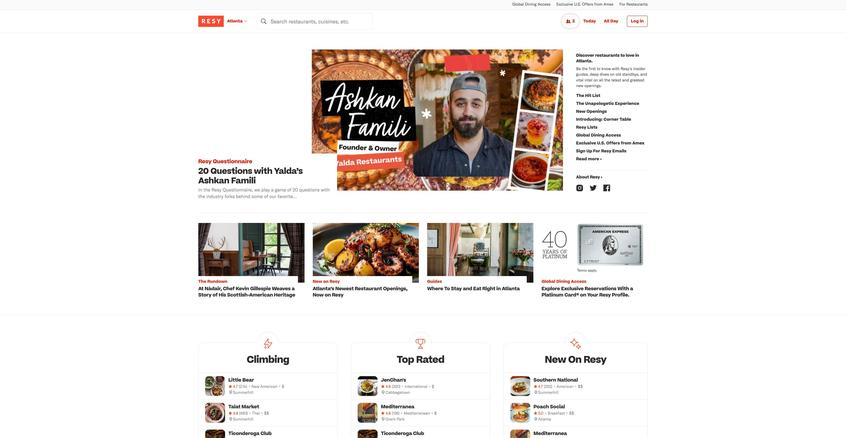 Task type: locate. For each thing, give the bounding box(es) containing it.
4.8 out of 5 stars image for the topmost 4.8 out of 5 stars icon
[[381, 411, 391, 417]]

4.8 out of 5 stars image
[[228, 411, 238, 417], [381, 411, 391, 417]]

None field
[[257, 13, 373, 30]]

4.7 out of 5 stars image
[[228, 384, 238, 390]]

4.8 out of 5 stars image
[[381, 384, 391, 390], [534, 438, 543, 439]]

1 horizontal spatial 4.8 out of 5 stars image
[[381, 411, 391, 417]]

2 4.8 out of 5 stars image from the left
[[381, 411, 391, 417]]

1 4.8 out of 5 stars image from the left
[[228, 411, 238, 417]]

Search restaurants, cuisines, etc. text field
[[257, 13, 373, 30]]

1 vertical spatial 4.8 out of 5 stars image
[[534, 438, 543, 439]]

resy blog content element
[[198, 33, 648, 306]]

0 horizontal spatial 4.8 out of 5 stars image
[[228, 411, 238, 417]]

0 horizontal spatial 4.8 out of 5 stars image
[[381, 384, 391, 390]]



Task type: describe. For each thing, give the bounding box(es) containing it.
0 vertical spatial 4.8 out of 5 stars image
[[381, 384, 391, 390]]

20 questions with yalda's ashkan famili - in the resy questionnaire, we play a game of 20 questions with the industry folks behind some of our favorite&hellip; element
[[198, 50, 573, 203]]

5.0 out of 5 stars image
[[534, 411, 543, 417]]

about resy, statistics, and social media links element
[[573, 50, 648, 203]]

4.7 out of 5 stars image
[[534, 384, 543, 390]]

1 horizontal spatial 4.8 out of 5 stars image
[[534, 438, 543, 439]]

4.8 out of 5 stars image for 4.7 out of 5 stars icon on the left of page
[[228, 411, 238, 417]]

in the resy questionnaire, we play a game of 20 questions with the industry folks behind some of our favorite&hellip; element
[[198, 187, 332, 200]]



